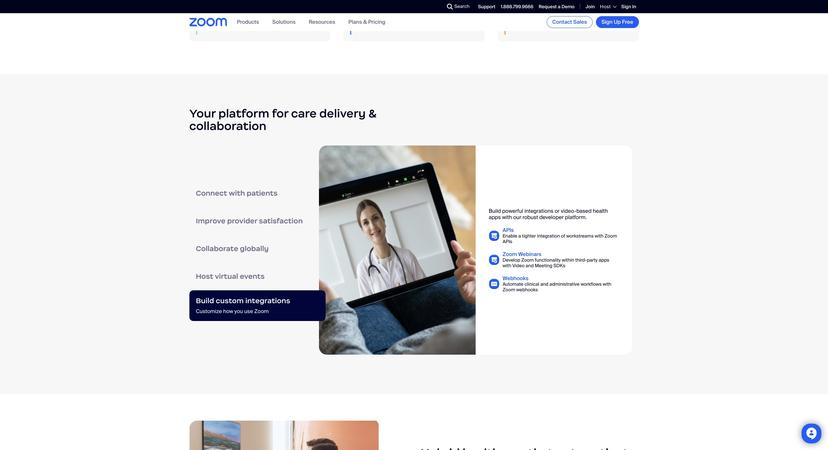 Task type: vqa. For each thing, say whether or not it's contained in the screenshot.


Task type: describe. For each thing, give the bounding box(es) containing it.
collaborate
[[196, 245, 238, 253]]

sdks logo image
[[489, 255, 499, 265]]

news,
[[273, 18, 288, 25]]

administrative
[[550, 282, 580, 288]]

improve
[[196, 217, 225, 226]]

up
[[614, 19, 621, 25]]

host button
[[600, 4, 616, 10]]

sign up free
[[602, 19, 633, 25]]

8
[[512, 7, 518, 18]]

the for 7
[[376, 7, 391, 18]]

developer
[[539, 214, 564, 221]]

delivery
[[319, 106, 366, 121]]

improve provider satisfaction
[[196, 217, 303, 226]]

robust
[[523, 214, 538, 221]]

contact
[[552, 19, 572, 25]]

support
[[478, 4, 496, 10]]

collaborate globally
[[196, 245, 269, 253]]

of for 9
[[212, 7, 220, 18]]

patients
[[247, 189, 278, 198]]

video-
[[561, 208, 576, 215]]

sign in link
[[622, 4, 636, 10]]

video
[[512, 263, 525, 269]]

choose inside 9 of the top 10 u.s. hospitals, ranked by u.s news, choose zoom
[[290, 18, 308, 25]]

party
[[587, 258, 598, 264]]

enable
[[503, 234, 517, 240]]

develop
[[503, 258, 520, 264]]

tighter
[[522, 234, 536, 240]]

within
[[562, 258, 574, 264]]

connect with patients button
[[189, 180, 325, 208]]

webhooks
[[516, 287, 538, 293]]

build for powerful
[[489, 208, 501, 215]]

top for 7 of the top 10
[[393, 7, 408, 18]]

tab list inside tabbed carousel 'element'
[[189, 180, 325, 322]]

custom
[[216, 297, 244, 306]]

your platform for care delivery & collaboration
[[189, 106, 376, 134]]

host virtual events button
[[189, 263, 325, 291]]

join link
[[586, 4, 595, 10]]

with inside build powerful integrations or video-based health apps with our robust developer platform.
[[502, 214, 512, 221]]

plans & pricing
[[349, 19, 385, 26]]

host virtual events
[[196, 272, 265, 281]]

1.888.799.9666
[[501, 4, 533, 10]]

choose for 7 of the top 10
[[443, 18, 461, 25]]

integrations for custom
[[245, 297, 290, 306]]

global
[[358, 18, 374, 25]]

a inside apis enable a tighter integration of workstreams with zoom apis
[[518, 234, 521, 240]]

use
[[244, 308, 253, 315]]

free
[[622, 19, 633, 25]]

8 of the 10 largest u.s. health systems choose zoom
[[512, 7, 613, 25]]

demo
[[562, 4, 575, 10]]

health for 10
[[541, 18, 556, 25]]

sdks
[[554, 263, 565, 269]]

with inside button
[[229, 189, 245, 198]]

zoom inside 8 of the 10 largest u.s. health systems choose zoom
[[598, 18, 613, 25]]

zoom inside webhooks automate clinical and administrative workflows with zoom webhooks
[[503, 287, 515, 293]]

or
[[555, 208, 560, 215]]

plans
[[349, 19, 362, 26]]

and inside webhooks automate clinical and administrative workflows with zoom webhooks
[[540, 282, 549, 288]]

sign for sign in
[[622, 4, 631, 10]]

support link
[[478, 4, 496, 10]]

of inside apis enable a tighter integration of workstreams with zoom apis
[[561, 234, 565, 240]]

10 inside 8 of the 10 largest u.s. health systems choose zoom
[[548, 7, 557, 18]]

apis enable a tighter integration of workstreams with zoom apis
[[503, 227, 617, 245]]

webhooks
[[503, 275, 529, 282]]

build for custom
[[196, 297, 214, 306]]

zoom webinars link
[[503, 251, 541, 258]]

zoom inside 9 of the top 10 u.s. hospitals, ranked by u.s news, choose zoom
[[204, 25, 218, 32]]

in
[[632, 4, 636, 10]]

zoom inside apis enable a tighter integration of workstreams with zoom apis
[[605, 234, 617, 240]]

7 of the top 10 global pharmaceutical companies choose zoom
[[358, 7, 461, 32]]

solutions
[[272, 19, 296, 26]]

third-
[[575, 258, 587, 264]]

u.s. for 9
[[204, 18, 213, 25]]

& inside your platform for care delivery & collaboration
[[368, 106, 376, 121]]

choose for 8 of the 10
[[579, 18, 597, 25]]

events
[[240, 272, 265, 281]]

and inside zoom webinars develop zoom functionality within third-party apps with video and meeting sdks
[[526, 263, 534, 269]]

of for 7
[[365, 7, 374, 18]]

contact sales link
[[547, 16, 593, 28]]

join
[[586, 4, 595, 10]]

companies
[[414, 18, 442, 25]]

hospitals,
[[215, 18, 238, 25]]

integration
[[537, 234, 560, 240]]

apps inside zoom webinars develop zoom functionality within third-party apps with video and meeting sdks
[[599, 258, 609, 264]]

2 apis from the top
[[503, 239, 512, 245]]

products
[[237, 19, 259, 26]]

how
[[223, 308, 233, 315]]

zoom logo image
[[189, 18, 227, 26]]



Task type: locate. For each thing, give the bounding box(es) containing it.
health for or
[[593, 208, 608, 215]]

9
[[204, 7, 210, 18]]

plans & pricing link
[[349, 19, 385, 26]]

based
[[576, 208, 592, 215]]

1 choose from the left
[[290, 18, 308, 25]]

choose
[[290, 18, 308, 25], [443, 18, 461, 25], [579, 18, 597, 25]]

customize
[[196, 308, 222, 315]]

ranked
[[239, 18, 256, 25]]

sign up free link
[[596, 16, 639, 28]]

0 vertical spatial apps
[[489, 214, 501, 221]]

health down request
[[541, 18, 556, 25]]

2 choose from the left
[[443, 18, 461, 25]]

health
[[541, 18, 556, 25], [593, 208, 608, 215]]

1 apis from the top
[[503, 227, 514, 234]]

platform.
[[565, 214, 587, 221]]

0 horizontal spatial the
[[222, 7, 237, 18]]

0 horizontal spatial u.s.
[[204, 18, 213, 25]]

connect
[[196, 189, 227, 198]]

1.888.799.9666 link
[[501, 4, 533, 10]]

0 vertical spatial &
[[363, 19, 367, 26]]

5 / 5 group
[[319, 146, 632, 356]]

host for host virtual events
[[196, 272, 213, 281]]

choose inside 8 of the 10 largest u.s. health systems choose zoom
[[579, 18, 597, 25]]

1 vertical spatial health
[[593, 208, 608, 215]]

sign
[[622, 4, 631, 10], [602, 19, 613, 25]]

webhooks link
[[503, 275, 529, 282]]

10 inside 9 of the top 10 u.s. hospitals, ranked by u.s news, choose zoom
[[257, 7, 266, 18]]

zoom inside 7 of the top 10 global pharmaceutical companies choose zoom
[[358, 25, 372, 32]]

choose down search image
[[443, 18, 461, 25]]

apis down the 'apis' link
[[503, 239, 512, 245]]

1 horizontal spatial 10
[[410, 7, 420, 18]]

top inside 9 of the top 10 u.s. hospitals, ranked by u.s news, choose zoom
[[239, 7, 255, 18]]

of right the 8
[[520, 7, 529, 18]]

collaborate globally button
[[189, 235, 325, 263]]

10 up contact
[[548, 7, 557, 18]]

host inside button
[[196, 272, 213, 281]]

clinical
[[525, 282, 539, 288]]

the
[[222, 7, 237, 18], [376, 7, 391, 18], [531, 7, 546, 18]]

sign left in
[[622, 4, 631, 10]]

1 vertical spatial build
[[196, 297, 214, 306]]

0 horizontal spatial host
[[196, 272, 213, 281]]

build powerful integrations or video-based health apps with our robust developer platform.
[[489, 208, 608, 221]]

2 horizontal spatial 10
[[548, 7, 557, 18]]

systems
[[558, 18, 578, 25]]

top inside 7 of the top 10 global pharmaceutical companies choose zoom
[[393, 7, 408, 18]]

build up customize on the left of page
[[196, 297, 214, 306]]

0 horizontal spatial 10
[[257, 7, 266, 18]]

functionality
[[535, 258, 561, 264]]

with right workflows
[[603, 282, 611, 288]]

3 10 from the left
[[548, 7, 557, 18]]

with left our
[[502, 214, 512, 221]]

0 vertical spatial health
[[541, 18, 556, 25]]

3 the from the left
[[531, 7, 546, 18]]

0 horizontal spatial top
[[239, 7, 255, 18]]

1 the from the left
[[222, 7, 237, 18]]

apis link
[[503, 227, 514, 234]]

search image
[[447, 4, 453, 10]]

pharmaceutical
[[375, 18, 413, 25]]

1 horizontal spatial a
[[558, 4, 561, 10]]

doctor consult using ipad image
[[319, 146, 476, 355]]

1 vertical spatial apps
[[599, 258, 609, 264]]

globally
[[240, 245, 269, 253]]

9 of the top 10 u.s. hospitals, ranked by u.s news, choose zoom
[[204, 7, 308, 32]]

satisfaction
[[259, 217, 303, 226]]

1 horizontal spatial build
[[489, 208, 501, 215]]

request
[[539, 4, 557, 10]]

of inside 7 of the top 10 global pharmaceutical companies choose zoom
[[365, 7, 374, 18]]

a left tighter
[[518, 234, 521, 240]]

0 vertical spatial a
[[558, 4, 561, 10]]

with
[[229, 189, 245, 198], [502, 214, 512, 221], [595, 234, 604, 240], [503, 263, 511, 269], [603, 282, 611, 288]]

2 horizontal spatial choose
[[579, 18, 597, 25]]

sales
[[573, 19, 587, 25]]

a
[[558, 4, 561, 10], [518, 234, 521, 240]]

host left virtual
[[196, 272, 213, 281]]

search image
[[447, 4, 453, 10]]

u.s. inside 8 of the 10 largest u.s. health systems choose zoom
[[530, 18, 540, 25]]

request a demo
[[539, 4, 575, 10]]

workstreams
[[566, 234, 594, 240]]

1 vertical spatial integrations
[[245, 297, 290, 306]]

improve provider satisfaction button
[[189, 208, 325, 235]]

apps inside build powerful integrations or video-based health apps with our robust developer platform.
[[489, 214, 501, 221]]

top up pharmaceutical
[[393, 7, 408, 18]]

1 horizontal spatial the
[[376, 7, 391, 18]]

0 vertical spatial sign
[[622, 4, 631, 10]]

automate
[[503, 282, 523, 288]]

1 10 from the left
[[257, 7, 266, 18]]

u.s.
[[204, 18, 213, 25], [530, 18, 540, 25]]

integrations left or
[[525, 208, 553, 215]]

u.s
[[264, 18, 272, 25]]

tab list
[[189, 180, 325, 322]]

0 horizontal spatial &
[[363, 19, 367, 26]]

zoom
[[598, 18, 613, 25], [204, 25, 218, 32], [358, 25, 372, 32], [605, 234, 617, 240], [503, 251, 517, 258], [521, 258, 534, 264], [503, 287, 515, 293], [254, 308, 269, 315]]

1 vertical spatial &
[[368, 106, 376, 121]]

host
[[600, 4, 611, 10], [196, 272, 213, 281]]

of for 8
[[520, 7, 529, 18]]

0 vertical spatial and
[[526, 263, 534, 269]]

workflows
[[581, 282, 602, 288]]

sign in
[[622, 4, 636, 10]]

provider
[[227, 217, 257, 226]]

0 horizontal spatial apps
[[489, 214, 501, 221]]

10 up the by
[[257, 7, 266, 18]]

1 vertical spatial apis
[[503, 239, 512, 245]]

integrations inside build powerful integrations or video-based health apps with our robust developer platform.
[[525, 208, 553, 215]]

sign inside sign up free link
[[602, 19, 613, 25]]

tab list containing connect with patients
[[189, 180, 325, 322]]

largest
[[512, 18, 529, 25]]

1 vertical spatial sign
[[602, 19, 613, 25]]

10 for 7 of the top 10
[[410, 7, 420, 18]]

1 horizontal spatial integrations
[[525, 208, 553, 215]]

choose right news,
[[290, 18, 308, 25]]

build custom integrations customize how you use zoom
[[196, 297, 290, 315]]

u.s. inside 9 of the top 10 u.s. hospitals, ranked by u.s news, choose zoom
[[204, 18, 213, 25]]

apps right 'party'
[[599, 258, 609, 264]]

0 vertical spatial integrations
[[525, 208, 553, 215]]

and right video
[[526, 263, 534, 269]]

virtual
[[215, 272, 238, 281]]

7
[[358, 7, 363, 18]]

& right plans
[[363, 19, 367, 26]]

of right 9
[[212, 7, 220, 18]]

and right clinical
[[540, 282, 549, 288]]

card label element
[[319, 146, 632, 355]]

the inside 8 of the 10 largest u.s. health systems choose zoom
[[531, 7, 546, 18]]

zoom inside build custom integrations customize how you use zoom
[[254, 308, 269, 315]]

None search field
[[423, 1, 448, 12]]

with left video
[[503, 263, 511, 269]]

for
[[272, 106, 288, 121]]

1 horizontal spatial sign
[[622, 4, 631, 10]]

2 the from the left
[[376, 7, 391, 18]]

powerful
[[502, 208, 523, 215]]

of inside 8 of the 10 largest u.s. health systems choose zoom
[[520, 7, 529, 18]]

collaboration
[[189, 119, 266, 134]]

top for 9 of the top 10
[[239, 7, 255, 18]]

of
[[212, 7, 220, 18], [365, 7, 374, 18], [520, 7, 529, 18], [561, 234, 565, 240]]

u.s. right largest
[[530, 18, 540, 25]]

1 horizontal spatial &
[[368, 106, 376, 121]]

1 horizontal spatial health
[[593, 208, 608, 215]]

0 horizontal spatial and
[[526, 263, 534, 269]]

sign left up
[[602, 19, 613, 25]]

the for 9
[[222, 7, 237, 18]]

zoom webinars develop zoom functionality within third-party apps with video and meeting sdks
[[503, 251, 609, 269]]

u.s. down 9
[[204, 18, 213, 25]]

webinars
[[518, 251, 541, 258]]

health inside 8 of the 10 largest u.s. health systems choose zoom
[[541, 18, 556, 25]]

with inside zoom webinars develop zoom functionality within third-party apps with video and meeting sdks
[[503, 263, 511, 269]]

2 10 from the left
[[410, 7, 420, 18]]

solutions button
[[272, 19, 296, 26]]

webhooks logo image
[[489, 279, 499, 290]]

0 horizontal spatial build
[[196, 297, 214, 306]]

apis right apis logo
[[503, 227, 514, 234]]

1 top from the left
[[239, 7, 255, 18]]

1 horizontal spatial apps
[[599, 258, 609, 264]]

the inside 9 of the top 10 u.s. hospitals, ranked by u.s news, choose zoom
[[222, 7, 237, 18]]

10 inside 7 of the top 10 global pharmaceutical companies choose zoom
[[410, 7, 420, 18]]

build
[[489, 208, 501, 215], [196, 297, 214, 306]]

build inside build custom integrations customize how you use zoom
[[196, 297, 214, 306]]

build left powerful at top right
[[489, 208, 501, 215]]

0 horizontal spatial choose
[[290, 18, 308, 25]]

the for 8
[[531, 7, 546, 18]]

host for host "popup button"
[[600, 4, 611, 10]]

1 horizontal spatial and
[[540, 282, 549, 288]]

2 top from the left
[[393, 7, 408, 18]]

a left demo
[[558, 4, 561, 10]]

2 horizontal spatial the
[[531, 7, 546, 18]]

0 vertical spatial apis
[[503, 227, 514, 234]]

search
[[454, 3, 470, 9]]

0 horizontal spatial a
[[518, 234, 521, 240]]

2 u.s. from the left
[[530, 18, 540, 25]]

3 choose from the left
[[579, 18, 597, 25]]

10 for 9 of the top 10
[[257, 7, 266, 18]]

1 vertical spatial host
[[196, 272, 213, 281]]

1 vertical spatial a
[[518, 234, 521, 240]]

top up ranked
[[239, 7, 255, 18]]

top
[[239, 7, 255, 18], [393, 7, 408, 18]]

pricing
[[368, 19, 385, 26]]

apps up apis logo
[[489, 214, 501, 221]]

host right join link
[[600, 4, 611, 10]]

meeting
[[535, 263, 552, 269]]

1 u.s. from the left
[[204, 18, 213, 25]]

contact sales
[[552, 19, 587, 25]]

apis logo image
[[489, 231, 499, 241]]

integrations inside build custom integrations customize how you use zoom
[[245, 297, 290, 306]]

choose down join link
[[579, 18, 597, 25]]

of right 7
[[365, 7, 374, 18]]

of inside 9 of the top 10 u.s. hospitals, ranked by u.s news, choose zoom
[[212, 7, 220, 18]]

products button
[[237, 19, 259, 26]]

with right workstreams
[[595, 234, 604, 240]]

the inside 7 of the top 10 global pharmaceutical companies choose zoom
[[376, 7, 391, 18]]

integrations for powerful
[[525, 208, 553, 215]]

1 horizontal spatial u.s.
[[530, 18, 540, 25]]

webhooks automate clinical and administrative workflows with zoom webhooks
[[503, 275, 611, 293]]

0 horizontal spatial integrations
[[245, 297, 290, 306]]

resources
[[309, 19, 335, 26]]

1 vertical spatial and
[[540, 282, 549, 288]]

& right delivery
[[368, 106, 376, 121]]

with inside webhooks automate clinical and administrative workflows with zoom webhooks
[[603, 282, 611, 288]]

of right integration
[[561, 234, 565, 240]]

u.s. for 8
[[530, 18, 540, 25]]

integrations up use
[[245, 297, 290, 306]]

with inside apis enable a tighter integration of workstreams with zoom apis
[[595, 234, 604, 240]]

1 horizontal spatial top
[[393, 7, 408, 18]]

0 vertical spatial build
[[489, 208, 501, 215]]

1 horizontal spatial host
[[600, 4, 611, 10]]

0 horizontal spatial health
[[541, 18, 556, 25]]

1 horizontal spatial choose
[[443, 18, 461, 25]]

build inside build powerful integrations or video-based health apps with our robust developer platform.
[[489, 208, 501, 215]]

platform
[[218, 106, 269, 121]]

0 horizontal spatial sign
[[602, 19, 613, 25]]

choose inside 7 of the top 10 global pharmaceutical companies choose zoom
[[443, 18, 461, 25]]

10 up companies
[[410, 7, 420, 18]]

0 vertical spatial host
[[600, 4, 611, 10]]

tabbed carousel element
[[189, 146, 639, 356]]

&
[[363, 19, 367, 26], [368, 106, 376, 121]]

sign for sign up free
[[602, 19, 613, 25]]

care
[[291, 106, 317, 121]]

health right based
[[593, 208, 608, 215]]

connect with patients
[[196, 189, 278, 198]]

with left patients
[[229, 189, 245, 198]]

our
[[513, 214, 521, 221]]

health inside build powerful integrations or video-based health apps with our robust developer platform.
[[593, 208, 608, 215]]

resources button
[[309, 19, 335, 26]]



